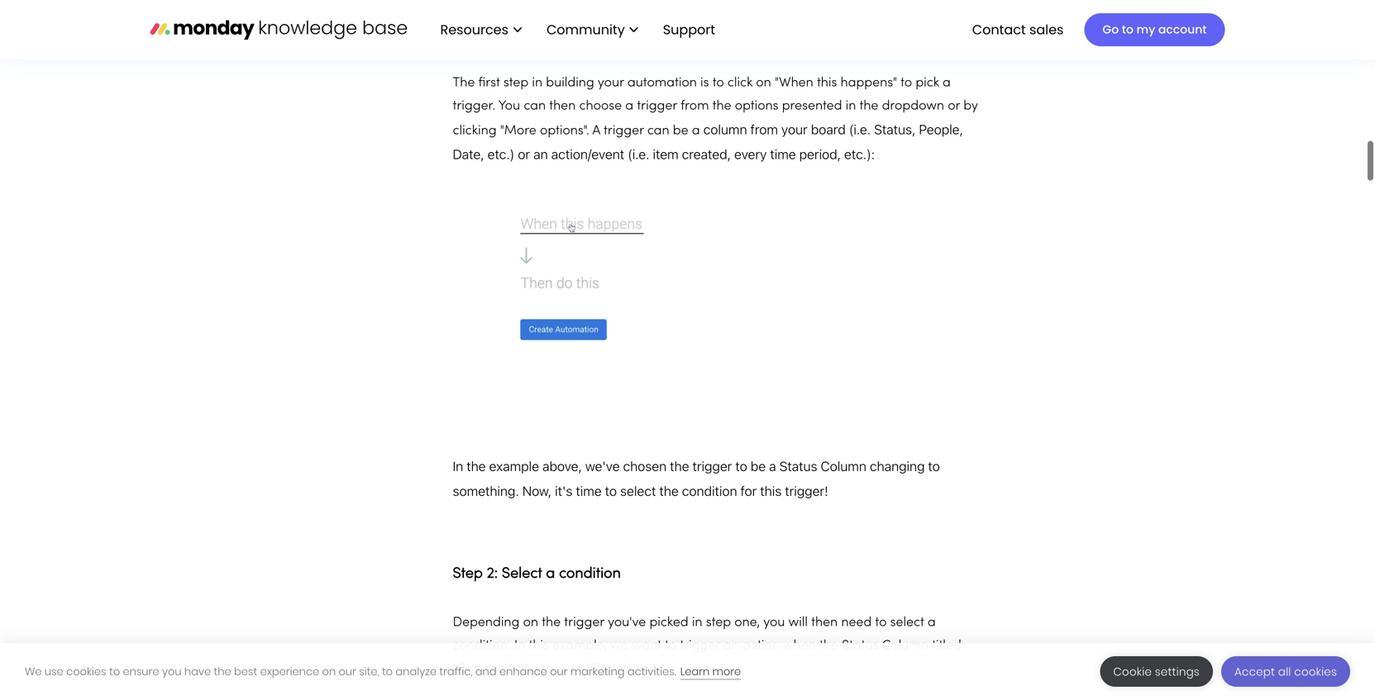 Task type: locate. For each thing, give the bounding box(es) containing it.
0 vertical spatial in
[[453, 459, 463, 475]]

or
[[948, 100, 960, 112], [518, 146, 530, 162]]

(i.e. left item
[[628, 146, 650, 162]]

when
[[783, 640, 816, 653]]

to right go
[[1122, 22, 1134, 38]]

1 vertical spatial then
[[812, 617, 838, 630]]

trigger.
[[453, 100, 496, 112]]

column up trigger!
[[821, 459, 867, 475]]

an inside depending on the trigger you've picked in step one, you will then need to select a condition. in this example, we want to trigger an action when the status column titled "contract" changes to "signed".
[[724, 640, 739, 653]]

or left by
[[948, 100, 960, 112]]

1 horizontal spatial you
[[764, 617, 785, 630]]

options
[[735, 100, 779, 112]]

1 vertical spatial step
[[706, 617, 731, 630]]

0 vertical spatial status
[[780, 459, 818, 475]]

cookies
[[66, 665, 106, 680], [1295, 665, 1338, 680]]

2 horizontal spatial in
[[846, 100, 856, 112]]

1 vertical spatial your
[[782, 121, 808, 137]]

condition left 'for'
[[682, 484, 737, 499]]

0 horizontal spatial on
[[322, 665, 336, 680]]

0 horizontal spatial this
[[529, 640, 549, 653]]

0 horizontal spatial (i.e.
[[628, 146, 650, 162]]

from inside the first step in building your automation is to click on "when this happens" to pick a trigger. you can then choose a trigger from the options presented in the dropdown or by clicking "more options". a trigger can be a
[[681, 100, 709, 112]]

choose
[[500, 27, 550, 41]]

2 horizontal spatial on
[[756, 77, 772, 89]]

we've
[[586, 459, 620, 475]]

be inside the first step in building your automation is to click on "when this happens" to pick a trigger. you can then choose a trigger from the options presented in the dropdown or by clicking "more options". a trigger can be a
[[673, 125, 689, 137]]

presented
[[782, 100, 842, 112]]

1 vertical spatial on
[[523, 617, 539, 630]]

this up changes
[[529, 640, 549, 653]]

2 vertical spatial this
[[529, 640, 549, 653]]

0 vertical spatial column
[[821, 459, 867, 475]]

cookies inside button
[[1295, 665, 1338, 680]]

(i.e.
[[849, 121, 871, 137], [628, 146, 650, 162]]

a inside depending on the trigger you've picked in step one, you will then need to select a condition. in this example, we want to trigger an action when the status column titled "contract" changes to "signed".
[[928, 617, 936, 630]]

1 horizontal spatial this
[[760, 484, 782, 499]]

in inside depending on the trigger you've picked in step one, you will then need to select a condition. in this example, we want to trigger an action when the status column titled "contract" changes to "signed".
[[692, 617, 703, 630]]

1 horizontal spatial status
[[842, 640, 879, 653]]

2 horizontal spatial this
[[817, 77, 837, 89]]

on for happens"
[[756, 77, 772, 89]]

on right click
[[756, 77, 772, 89]]

need
[[842, 617, 872, 630]]

an down "more
[[534, 146, 548, 162]]

1 vertical spatial in
[[514, 640, 526, 653]]

your
[[598, 77, 624, 89], [782, 121, 808, 137]]

1 vertical spatial column
[[882, 640, 929, 653]]

1 cookies from the left
[[66, 665, 106, 680]]

time right the it's on the left of page
[[576, 484, 602, 499]]

then
[[549, 100, 576, 112], [812, 617, 838, 630]]

cookies right all
[[1295, 665, 1338, 680]]

2 vertical spatial on
[[322, 665, 336, 680]]

0 horizontal spatial can
[[524, 100, 546, 112]]

step inside the first step in building your automation is to click on "when this happens" to pick a trigger. you can then choose a trigger from the options presented in the dropdown or by clicking "more options". a trigger can be a
[[504, 77, 529, 89]]

0 vertical spatial on
[[756, 77, 772, 89]]

be
[[673, 125, 689, 137], [751, 459, 766, 475]]

"contract"
[[453, 664, 513, 676]]

status inside depending on the trigger you've picked in step one, you will then need to select a condition. in this example, we want to trigger an action when the status column titled "contract" changes to "signed".
[[842, 640, 879, 653]]

1 horizontal spatial select
[[891, 617, 925, 630]]

in down happens"
[[846, 100, 856, 112]]

our down the example,
[[550, 665, 568, 680]]

0 vertical spatial can
[[524, 100, 546, 112]]

0 vertical spatial step
[[504, 77, 529, 89]]

in the example above, we've chosen the trigger to be a status column changing to something. now, it's time to select the condition for this trigger!
[[453, 459, 940, 499]]

be inside in the example above, we've chosen the trigger to be a status column changing to something. now, it's time to select the condition for this trigger!
[[751, 459, 766, 475]]

0 vertical spatial from
[[681, 100, 709, 112]]

column inside in the example above, we've chosen the trigger to be a status column changing to something. now, it's time to select the condition for this trigger!
[[821, 459, 867, 475]]

1 step from the top
[[453, 27, 483, 41]]

the
[[453, 77, 475, 89]]

1 vertical spatial from
[[751, 121, 778, 137]]

0 horizontal spatial in
[[453, 459, 463, 475]]

0 vertical spatial condition
[[682, 484, 737, 499]]

(i.e. up etc.):
[[849, 121, 871, 137]]

your inside the first step in building your automation is to click on "when this happens" to pick a trigger. you can then choose a trigger from the options presented in the dropdown or by clicking "more options". a trigger can be a
[[598, 77, 624, 89]]

then down building
[[549, 100, 576, 112]]

1 vertical spatial condition
[[559, 568, 621, 582]]

step left '1:'
[[453, 27, 483, 41]]

date,
[[453, 146, 484, 162]]

community
[[547, 20, 625, 39]]

1 horizontal spatial time
[[770, 146, 796, 162]]

from
[[681, 100, 709, 112], [751, 121, 778, 137]]

1 vertical spatial time
[[576, 484, 602, 499]]

you've
[[608, 617, 646, 630]]

the up the example,
[[542, 617, 561, 630]]

1 vertical spatial step
[[453, 568, 483, 582]]

on right experience
[[322, 665, 336, 680]]

step left 2:
[[453, 568, 483, 582]]

building
[[546, 77, 595, 89]]

0 horizontal spatial step
[[504, 77, 529, 89]]

a
[[554, 27, 563, 41], [943, 77, 951, 89], [626, 100, 634, 112], [692, 125, 700, 137], [769, 459, 776, 475], [546, 568, 555, 582], [928, 617, 936, 630]]

0 horizontal spatial or
[[518, 146, 530, 162]]

this inside in the example above, we've chosen the trigger to be a status column changing to something. now, it's time to select the condition for this trigger!
[[760, 484, 782, 499]]

0 horizontal spatial cookies
[[66, 665, 106, 680]]

this up presented
[[817, 77, 837, 89]]

1 vertical spatial in
[[846, 100, 856, 112]]

cookies for use
[[66, 665, 106, 680]]

on right depending
[[523, 617, 539, 630]]

cookie settings
[[1114, 665, 1200, 680]]

1 vertical spatial select
[[891, 617, 925, 630]]

your down presented
[[782, 121, 808, 137]]

1 horizontal spatial on
[[523, 617, 539, 630]]

to up 'for'
[[736, 459, 748, 475]]

trigger right chosen on the bottom left
[[693, 459, 732, 475]]

this inside the first step in building your automation is to click on "when this happens" to pick a trigger. you can then choose a trigger from the options presented in the dropdown or by clicking "more options". a trigger can be a
[[817, 77, 837, 89]]

1 horizontal spatial in
[[514, 640, 526, 653]]

this
[[817, 77, 837, 89], [760, 484, 782, 499], [529, 640, 549, 653]]

0 horizontal spatial be
[[673, 125, 689, 137]]

0 vertical spatial time
[[770, 146, 796, 162]]

cookie
[[1114, 665, 1152, 680]]

on
[[756, 77, 772, 89], [523, 617, 539, 630], [322, 665, 336, 680]]

1 horizontal spatial column
[[882, 640, 929, 653]]

1 horizontal spatial step
[[706, 617, 731, 630]]

the
[[713, 100, 732, 112], [860, 100, 879, 112], [467, 459, 486, 475], [670, 459, 689, 475], [660, 484, 679, 499], [542, 617, 561, 630], [820, 640, 839, 653], [214, 665, 231, 680]]

select down chosen on the bottom left
[[620, 484, 656, 499]]

0 horizontal spatial status
[[780, 459, 818, 475]]

status up trigger!
[[780, 459, 818, 475]]

main element
[[424, 0, 1226, 60]]

1 vertical spatial or
[[518, 146, 530, 162]]

1 horizontal spatial your
[[782, 121, 808, 137]]

select right "need"
[[891, 617, 925, 630]]

select inside in the example above, we've chosen the trigger to be a status column changing to something. now, it's time to select the condition for this trigger!
[[620, 484, 656, 499]]

accept
[[1235, 665, 1276, 680]]

trigger up learn
[[680, 640, 720, 653]]

step 2: select a condition
[[453, 568, 621, 582]]

an
[[534, 146, 548, 162], [724, 640, 739, 653]]

condition
[[682, 484, 737, 499], [559, 568, 621, 582]]

be up item
[[673, 125, 689, 137]]

the up 'column'
[[713, 100, 732, 112]]

cookies right use
[[66, 665, 106, 680]]

0 horizontal spatial condition
[[559, 568, 621, 582]]

changing
[[870, 459, 925, 475]]

to down picked
[[665, 640, 677, 653]]

step 1: choose a trigger
[[453, 27, 613, 41]]

0 horizontal spatial from
[[681, 100, 709, 112]]

1 horizontal spatial cookies
[[1295, 665, 1338, 680]]

1 our from the left
[[339, 665, 356, 680]]

1 horizontal spatial can
[[648, 125, 670, 137]]

and
[[475, 665, 497, 680]]

from down options
[[751, 121, 778, 137]]

your up choose
[[598, 77, 624, 89]]

will
[[789, 617, 808, 630]]

contact sales
[[973, 20, 1064, 39]]

1 vertical spatial be
[[751, 459, 766, 475]]

2 step from the top
[[453, 568, 483, 582]]

0 vertical spatial select
[[620, 484, 656, 499]]

0 horizontal spatial time
[[576, 484, 602, 499]]

marketing
[[571, 665, 625, 680]]

0 vertical spatial you
[[764, 617, 785, 630]]

the down chosen on the bottom left
[[660, 484, 679, 499]]

item
[[653, 146, 679, 162]]

best
[[234, 665, 257, 680]]

in up enhance
[[514, 640, 526, 653]]

column left titled
[[882, 640, 929, 653]]

from down is
[[681, 100, 709, 112]]

in up "something."
[[453, 459, 463, 475]]

0 vertical spatial be
[[673, 125, 689, 137]]

go
[[1103, 22, 1119, 38]]

learn
[[681, 665, 710, 680]]

example,
[[553, 640, 607, 653]]

1 horizontal spatial an
[[724, 640, 739, 653]]

trigger right a
[[604, 125, 644, 137]]

support
[[663, 20, 716, 39]]

0 vertical spatial this
[[817, 77, 837, 89]]

site,
[[359, 665, 379, 680]]

learn more link
[[681, 665, 741, 680]]

0 vertical spatial your
[[598, 77, 624, 89]]

1 horizontal spatial condition
[[682, 484, 737, 499]]

in right picked
[[692, 617, 703, 630]]

want
[[632, 640, 662, 653]]

cpt2112011616 1017x432.gif image
[[453, 181, 982, 405]]

our left site,
[[339, 665, 356, 680]]

1 horizontal spatial our
[[550, 665, 568, 680]]

step left one,
[[706, 617, 731, 630]]

etc.)
[[488, 146, 515, 162]]

2 our from the left
[[550, 665, 568, 680]]

it's
[[555, 484, 573, 499]]

2 cookies from the left
[[1295, 665, 1338, 680]]

cookie settings button
[[1101, 657, 1214, 687]]

can right you
[[524, 100, 546, 112]]

0 vertical spatial then
[[549, 100, 576, 112]]

0 horizontal spatial an
[[534, 146, 548, 162]]

in
[[532, 77, 543, 89], [846, 100, 856, 112], [692, 617, 703, 630]]

0 vertical spatial (i.e.
[[849, 121, 871, 137]]

1 horizontal spatial or
[[948, 100, 960, 112]]

0 vertical spatial step
[[453, 27, 483, 41]]

then inside the first step in building your automation is to click on "when this happens" to pick a trigger. you can then choose a trigger from the options presented in the dropdown or by clicking "more options". a trigger can be a
[[549, 100, 576, 112]]

0 horizontal spatial your
[[598, 77, 624, 89]]

time
[[770, 146, 796, 162], [576, 484, 602, 499]]

this inside depending on the trigger you've picked in step one, you will then need to select a condition. in this example, we want to trigger an action when the status column titled "contract" changes to "signed".
[[529, 640, 549, 653]]

the up "something."
[[467, 459, 486, 475]]

1 vertical spatial status
[[842, 640, 879, 653]]

2:
[[487, 568, 498, 582]]

step
[[504, 77, 529, 89], [706, 617, 731, 630]]

our
[[339, 665, 356, 680], [550, 665, 568, 680]]

chosen
[[623, 459, 667, 475]]

you left the "will"
[[764, 617, 785, 630]]

an up more
[[724, 640, 739, 653]]

all
[[1279, 665, 1292, 680]]

then right the "will"
[[812, 617, 838, 630]]

time inside column from your board (i.e. status, people, date, etc.) or an action/event (i.e. item created, every time period, etc.):
[[770, 146, 796, 162]]

can up item
[[648, 125, 670, 137]]

or right the etc.)
[[518, 146, 530, 162]]

step inside depending on the trigger you've picked in step one, you will then need to select a condition. in this example, we want to trigger an action when the status column titled "contract" changes to "signed".
[[706, 617, 731, 630]]

0 horizontal spatial our
[[339, 665, 356, 680]]

1 vertical spatial an
[[724, 640, 739, 653]]

ensure
[[123, 665, 159, 680]]

status down "need"
[[842, 640, 879, 653]]

0 vertical spatial or
[[948, 100, 960, 112]]

1 vertical spatial this
[[760, 484, 782, 499]]

status inside in the example above, we've chosen the trigger to be a status column changing to something. now, it's time to select the condition for this trigger!
[[780, 459, 818, 475]]

trigger
[[567, 27, 613, 41], [637, 100, 677, 112], [604, 125, 644, 137], [693, 459, 732, 475], [564, 617, 605, 630], [680, 640, 720, 653]]

condition up the you've on the left
[[559, 568, 621, 582]]

example
[[489, 459, 539, 475]]

to inside go to my account link
[[1122, 22, 1134, 38]]

monday.com logo image
[[150, 12, 407, 47]]

column inside depending on the trigger you've picked in step one, you will then need to select a condition. in this example, we want to trigger an action when the status column titled "contract" changes to "signed".
[[882, 640, 929, 653]]

status
[[780, 459, 818, 475], [842, 640, 879, 653]]

on inside the first step in building your automation is to click on "when this happens" to pick a trigger. you can then choose a trigger from the options presented in the dropdown or by clicking "more options". a trigger can be a
[[756, 77, 772, 89]]

click
[[728, 77, 753, 89]]

time inside in the example above, we've chosen the trigger to be a status column changing to something. now, it's time to select the condition for this trigger!
[[576, 484, 602, 499]]

use
[[45, 665, 63, 680]]

in left building
[[532, 77, 543, 89]]

time right every
[[770, 146, 796, 162]]

to
[[1122, 22, 1134, 38], [713, 77, 724, 89], [901, 77, 913, 89], [736, 459, 748, 475], [928, 459, 940, 475], [605, 484, 617, 499], [876, 617, 887, 630], [665, 640, 677, 653], [571, 664, 582, 676], [109, 665, 120, 680], [382, 665, 393, 680]]

dialog
[[0, 644, 1376, 701]]

0 vertical spatial an
[[534, 146, 548, 162]]

1 horizontal spatial then
[[812, 617, 838, 630]]

this right 'for'
[[760, 484, 782, 499]]

trigger inside in the example above, we've chosen the trigger to be a status column changing to something. now, it's time to select the condition for this trigger!
[[693, 459, 732, 475]]

step up you
[[504, 77, 529, 89]]

you left have
[[162, 665, 182, 680]]

1 horizontal spatial in
[[692, 617, 703, 630]]

select
[[620, 484, 656, 499], [891, 617, 925, 630]]

1 horizontal spatial be
[[751, 459, 766, 475]]

0 horizontal spatial then
[[549, 100, 576, 112]]

0 horizontal spatial column
[[821, 459, 867, 475]]

2 vertical spatial in
[[692, 617, 703, 630]]

the down happens"
[[860, 100, 879, 112]]

or inside the first step in building your automation is to click on "when this happens" to pick a trigger. you can then choose a trigger from the options presented in the dropdown or by clicking "more options". a trigger can be a
[[948, 100, 960, 112]]

0 horizontal spatial you
[[162, 665, 182, 680]]

action
[[743, 640, 780, 653]]

1 horizontal spatial from
[[751, 121, 778, 137]]

select
[[502, 568, 542, 582]]

in
[[453, 459, 463, 475], [514, 640, 526, 653]]

be up 'for'
[[751, 459, 766, 475]]

list
[[424, 0, 729, 60]]

titled
[[932, 640, 962, 653]]

you
[[764, 617, 785, 630], [162, 665, 182, 680]]

0 horizontal spatial select
[[620, 484, 656, 499]]

step for step 2: select a condition
[[453, 568, 483, 582]]

0 vertical spatial in
[[532, 77, 543, 89]]



Task type: vqa. For each thing, say whether or not it's contained in the screenshot.
integrations
no



Task type: describe. For each thing, give the bounding box(es) containing it.
trigger down automation
[[637, 100, 677, 112]]

above,
[[543, 459, 582, 475]]

etc.):
[[845, 146, 875, 162]]

to right site,
[[382, 665, 393, 680]]

now,
[[523, 484, 552, 499]]

you
[[499, 100, 520, 112]]

analyze
[[396, 665, 437, 680]]

go to my account link
[[1085, 13, 1226, 46]]

contact sales link
[[964, 16, 1072, 44]]

more
[[713, 665, 741, 680]]

account
[[1159, 22, 1207, 38]]

contact
[[973, 20, 1026, 39]]

automation
[[628, 77, 697, 89]]

we
[[25, 665, 42, 680]]

from inside column from your board (i.e. status, people, date, etc.) or an action/event (i.e. item created, every time period, etc.):
[[751, 121, 778, 137]]

to down we've
[[605, 484, 617, 499]]

traffic,
[[440, 665, 473, 680]]

sales
[[1030, 20, 1064, 39]]

trigger up building
[[567, 27, 613, 41]]

to left ensure
[[109, 665, 120, 680]]

column
[[704, 121, 747, 137]]

go to my account
[[1103, 22, 1207, 38]]

every
[[735, 146, 767, 162]]

on for to
[[322, 665, 336, 680]]

the right chosen on the bottom left
[[670, 459, 689, 475]]

is
[[701, 77, 709, 89]]

clicking
[[453, 125, 497, 137]]

an inside column from your board (i.e. status, people, date, etc.) or an action/event (i.e. item created, every time period, etc.):
[[534, 146, 548, 162]]

experience
[[260, 665, 319, 680]]

to right changing
[[928, 459, 940, 475]]

your inside column from your board (i.e. status, people, date, etc.) or an action/event (i.e. item created, every time period, etc.):
[[782, 121, 808, 137]]

my
[[1137, 22, 1156, 38]]

1 horizontal spatial (i.e.
[[849, 121, 871, 137]]

"when
[[775, 77, 814, 89]]

for
[[741, 484, 757, 499]]

the left best
[[214, 665, 231, 680]]

condition inside in the example above, we've chosen the trigger to be a status column changing to something. now, it's time to select the condition for this trigger!
[[682, 484, 737, 499]]

on inside depending on the trigger you've picked in step one, you will then need to select a condition. in this example, we want to trigger an action when the status column titled "contract" changes to "signed".
[[523, 617, 539, 630]]

first
[[479, 77, 500, 89]]

a
[[593, 125, 600, 137]]

changes
[[516, 664, 567, 676]]

resources
[[440, 20, 509, 39]]

select inside depending on the trigger you've picked in step one, you will then need to select a condition. in this example, we want to trigger an action when the status column titled "contract" changes to "signed".
[[891, 617, 925, 630]]

condition.
[[453, 640, 511, 653]]

community link
[[538, 16, 647, 44]]

1 vertical spatial can
[[648, 125, 670, 137]]

choose
[[579, 100, 622, 112]]

to down the example,
[[571, 664, 582, 676]]

the right 'when'
[[820, 640, 839, 653]]

one,
[[735, 617, 760, 630]]

to left pick
[[901, 77, 913, 89]]

action/event
[[551, 146, 625, 162]]

trigger up the example,
[[564, 617, 605, 630]]

in inside depending on the trigger you've picked in step one, you will then need to select a condition. in this example, we want to trigger an action when the status column titled "contract" changes to "signed".
[[514, 640, 526, 653]]

we use cookies to ensure you have the best experience on our site, to analyze traffic, and enhance our marketing activities. learn more
[[25, 665, 741, 680]]

board
[[811, 121, 846, 137]]

status,
[[874, 121, 916, 137]]

"more
[[500, 125, 537, 137]]

step for step 1: choose a trigger
[[453, 27, 483, 41]]

to right is
[[713, 77, 724, 89]]

activities.
[[628, 665, 676, 680]]

have
[[184, 665, 211, 680]]

dropdown
[[882, 100, 945, 112]]

pick
[[916, 77, 940, 89]]

the first step in building your automation is to click on "when this happens" to pick a trigger. you can then choose a trigger from the options presented in the dropdown or by clicking "more options". a trigger can be a
[[453, 77, 978, 137]]

period,
[[800, 146, 841, 162]]

dialog containing cookie settings
[[0, 644, 1376, 701]]

in inside in the example above, we've chosen the trigger to be a status column changing to something. now, it's time to select the condition for this trigger!
[[453, 459, 463, 475]]

"signed".
[[586, 664, 638, 676]]

we
[[611, 640, 628, 653]]

created,
[[682, 146, 731, 162]]

people,
[[919, 121, 964, 137]]

depending on the trigger you've picked in step one, you will then need to select a condition. in this example, we want to trigger an action when the status column titled "contract" changes to "signed".
[[453, 617, 962, 676]]

a inside in the example above, we've chosen the trigger to be a status column changing to something. now, it's time to select the condition for this trigger!
[[769, 459, 776, 475]]

accept all cookies
[[1235, 665, 1338, 680]]

accept all cookies button
[[1222, 657, 1351, 687]]

settings
[[1155, 665, 1200, 680]]

column from your board (i.e. status, people, date, etc.) or an action/event (i.e. item created, every time period, etc.):
[[453, 121, 964, 162]]

0 horizontal spatial in
[[532, 77, 543, 89]]

or inside column from your board (i.e. status, people, date, etc.) or an action/event (i.e. item created, every time period, etc.):
[[518, 146, 530, 162]]

resources link
[[432, 16, 530, 44]]

enhance
[[500, 665, 547, 680]]

cookies for all
[[1295, 665, 1338, 680]]

1 vertical spatial (i.e.
[[628, 146, 650, 162]]

to right "need"
[[876, 617, 887, 630]]

by
[[964, 100, 978, 112]]

list containing resources
[[424, 0, 729, 60]]

trigger!
[[785, 484, 829, 499]]

options".
[[540, 125, 590, 137]]

then inside depending on the trigger you've picked in step one, you will then need to select a condition. in this example, we want to trigger an action when the status column titled "contract" changes to "signed".
[[812, 617, 838, 630]]

picked
[[650, 617, 689, 630]]

1 vertical spatial you
[[162, 665, 182, 680]]

happens"
[[841, 77, 898, 89]]

1:
[[487, 27, 496, 41]]

something.
[[453, 484, 519, 499]]

you inside depending on the trigger you've picked in step one, you will then need to select a condition. in this example, we want to trigger an action when the status column titled "contract" changes to "signed".
[[764, 617, 785, 630]]



